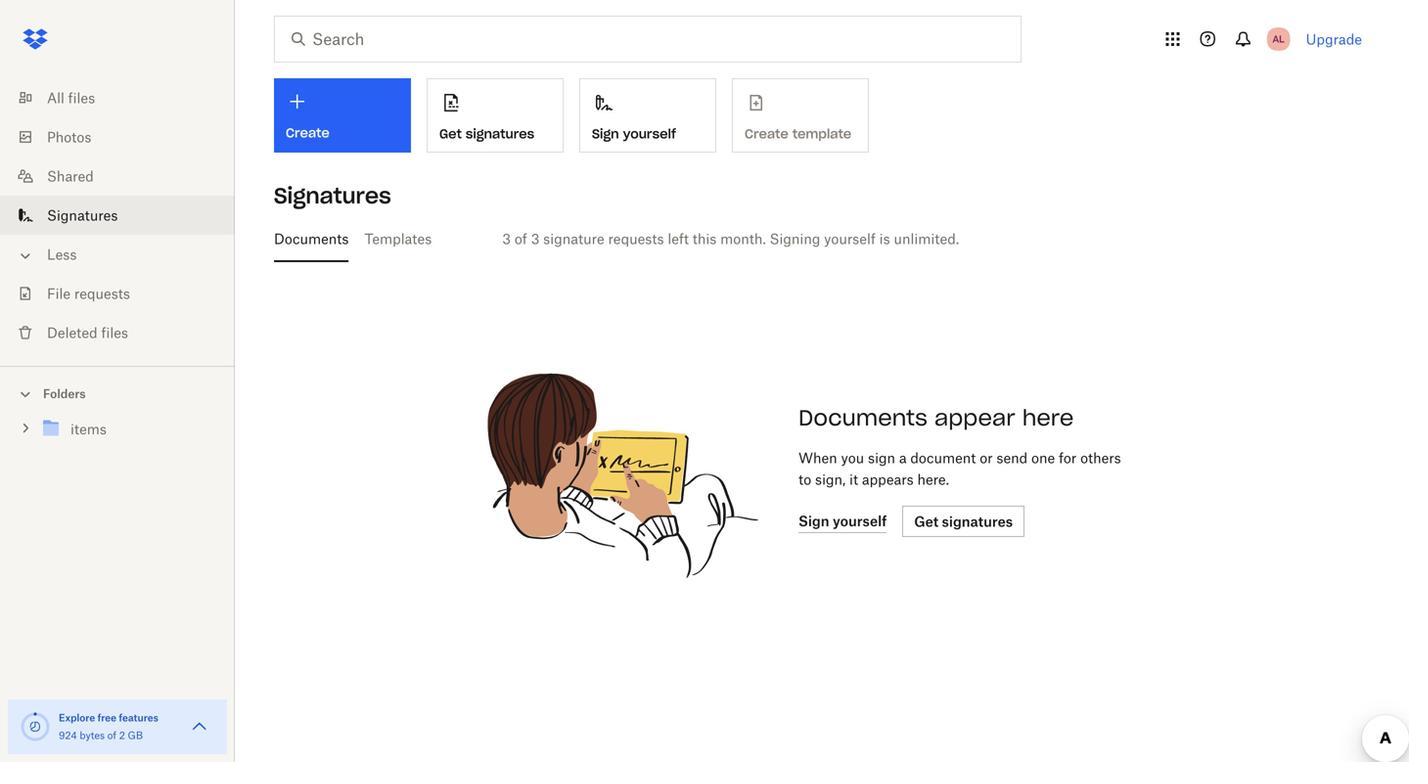 Task type: locate. For each thing, give the bounding box(es) containing it.
less
[[47, 246, 77, 263]]

0 horizontal spatial get signatures button
[[427, 78, 564, 153]]

1 vertical spatial files
[[101, 325, 128, 341]]

0 horizontal spatial files
[[68, 90, 95, 106]]

all files
[[47, 90, 95, 106]]

Search in folder "Dropbox" text field
[[312, 27, 981, 51]]

0 horizontal spatial sign yourself
[[592, 126, 676, 142]]

one
[[1032, 450, 1056, 467]]

create button
[[274, 78, 411, 153]]

1 vertical spatial requests
[[74, 285, 130, 302]]

3
[[503, 231, 511, 247], [531, 231, 540, 247]]

1 horizontal spatial get
[[915, 514, 939, 530]]

0 vertical spatial sign
[[592, 126, 619, 142]]

1 vertical spatial get
[[915, 514, 939, 530]]

photos link
[[16, 117, 235, 157]]

file requests link
[[16, 274, 235, 313]]

shared link
[[16, 157, 235, 196]]

documents
[[274, 231, 349, 247], [799, 404, 928, 432]]

requests up deleted files
[[74, 285, 130, 302]]

tab list
[[274, 215, 1371, 262]]

folders
[[43, 387, 86, 401]]

sign yourself down the search in folder "dropbox" text box
[[592, 126, 676, 142]]

requests
[[608, 231, 664, 247], [74, 285, 130, 302]]

yourself down it
[[833, 513, 887, 530]]

1 vertical spatial documents
[[799, 404, 928, 432]]

to
[[799, 471, 812, 488]]

explore
[[59, 712, 95, 725]]

sign yourself button down the search in folder "dropbox" text box
[[580, 78, 717, 153]]

0 horizontal spatial requests
[[74, 285, 130, 302]]

files right all
[[68, 90, 95, 106]]

upgrade
[[1307, 31, 1363, 47]]

0 vertical spatial yourself
[[623, 126, 676, 142]]

0 horizontal spatial signatures
[[47, 207, 118, 224]]

0 vertical spatial get
[[440, 126, 462, 142]]

0 horizontal spatial 3
[[503, 231, 511, 247]]

0 vertical spatial sign yourself button
[[580, 78, 717, 153]]

1 horizontal spatial requests
[[608, 231, 664, 247]]

requests left left
[[608, 231, 664, 247]]

of
[[515, 231, 528, 247], [107, 730, 116, 742]]

items link
[[39, 417, 219, 443]]

sign yourself
[[592, 126, 676, 142], [799, 513, 887, 530]]

when
[[799, 450, 838, 467]]

templates
[[365, 231, 432, 247]]

1 vertical spatial of
[[107, 730, 116, 742]]

1 horizontal spatial sign yourself button
[[799, 510, 887, 534]]

files down "file requests" link
[[101, 325, 128, 341]]

you
[[841, 450, 865, 467]]

unlimited.
[[894, 231, 960, 247]]

documents up you
[[799, 404, 928, 432]]

0 vertical spatial get signatures
[[440, 126, 535, 142]]

1 horizontal spatial documents
[[799, 404, 928, 432]]

appears
[[862, 471, 914, 488]]

0 vertical spatial requests
[[608, 231, 664, 247]]

of left signature
[[515, 231, 528, 247]]

0 horizontal spatial get
[[440, 126, 462, 142]]

al
[[1273, 33, 1285, 45]]

1 horizontal spatial get signatures
[[915, 514, 1013, 530]]

this
[[693, 231, 717, 247]]

features
[[119, 712, 158, 725]]

1 vertical spatial get signatures button
[[903, 506, 1025, 538]]

sign
[[592, 126, 619, 142], [799, 513, 830, 530]]

sign yourself button down it
[[799, 510, 887, 534]]

templates tab
[[365, 215, 432, 262]]

free
[[98, 712, 117, 725]]

get signatures button
[[427, 78, 564, 153], [903, 506, 1025, 538]]

files for all files
[[68, 90, 95, 106]]

here.
[[918, 471, 950, 488]]

1 vertical spatial sign yourself
[[799, 513, 887, 530]]

signatures up documents tab
[[274, 182, 391, 210]]

signatures down shared
[[47, 207, 118, 224]]

photos
[[47, 129, 92, 145]]

1 horizontal spatial signatures
[[274, 182, 391, 210]]

1 vertical spatial sign
[[799, 513, 830, 530]]

signatures
[[466, 126, 535, 142], [942, 514, 1013, 530]]

file requests
[[47, 285, 130, 302]]

0 horizontal spatial sign
[[592, 126, 619, 142]]

yourself down the search in folder "dropbox" text box
[[623, 126, 676, 142]]

is
[[880, 231, 891, 247]]

get signatures
[[440, 126, 535, 142], [915, 514, 1013, 530]]

sign yourself button
[[580, 78, 717, 153], [799, 510, 887, 534]]

yourself
[[623, 126, 676, 142], [825, 231, 876, 247], [833, 513, 887, 530]]

files inside all files link
[[68, 90, 95, 106]]

of left 2
[[107, 730, 116, 742]]

1 horizontal spatial of
[[515, 231, 528, 247]]

or
[[980, 450, 993, 467]]

0 vertical spatial signatures
[[466, 126, 535, 142]]

deleted files
[[47, 325, 128, 341]]

0 vertical spatial documents
[[274, 231, 349, 247]]

gb
[[128, 730, 143, 742]]

0 vertical spatial files
[[68, 90, 95, 106]]

0 vertical spatial get signatures button
[[427, 78, 564, 153]]

sign,
[[816, 471, 846, 488]]

1 vertical spatial yourself
[[825, 231, 876, 247]]

1 horizontal spatial 3
[[531, 231, 540, 247]]

1 horizontal spatial signatures
[[942, 514, 1013, 530]]

list
[[0, 67, 235, 366]]

quota usage element
[[20, 712, 51, 743]]

0 horizontal spatial documents
[[274, 231, 349, 247]]

files inside deleted files link
[[101, 325, 128, 341]]

1 horizontal spatial files
[[101, 325, 128, 341]]

documents left templates
[[274, 231, 349, 247]]

deleted files link
[[16, 313, 235, 352]]

tab list containing documents
[[274, 215, 1371, 262]]

yourself left the is
[[825, 231, 876, 247]]

of inside explore free features 924 bytes of 2 gb
[[107, 730, 116, 742]]

signatures
[[274, 182, 391, 210], [47, 207, 118, 224]]

files
[[68, 90, 95, 106], [101, 325, 128, 341]]

month.
[[721, 231, 766, 247]]

all
[[47, 90, 64, 106]]

get
[[440, 126, 462, 142], [915, 514, 939, 530]]

0 horizontal spatial of
[[107, 730, 116, 742]]

0 vertical spatial of
[[515, 231, 528, 247]]

all files link
[[16, 78, 235, 117]]

document
[[911, 450, 977, 467]]

file
[[47, 285, 71, 302]]

sign yourself down it
[[799, 513, 887, 530]]



Task type: vqa. For each thing, say whether or not it's contained in the screenshot.
the files in the Deleted files Link
yes



Task type: describe. For each thing, give the bounding box(es) containing it.
items
[[70, 421, 107, 438]]

others
[[1081, 450, 1122, 467]]

dropbox image
[[16, 20, 55, 59]]

documents for documents appear here
[[799, 404, 928, 432]]

explore free features 924 bytes of 2 gb
[[59, 712, 158, 742]]

signatures inside list item
[[47, 207, 118, 224]]

1 vertical spatial sign yourself button
[[799, 510, 887, 534]]

0 horizontal spatial signatures
[[466, 126, 535, 142]]

2 3 from the left
[[531, 231, 540, 247]]

sign
[[868, 450, 896, 467]]

bytes
[[80, 730, 105, 742]]

2 vertical spatial yourself
[[833, 513, 887, 530]]

signatures list item
[[0, 196, 235, 235]]

0 horizontal spatial sign yourself button
[[580, 78, 717, 153]]

list containing all files
[[0, 67, 235, 366]]

create
[[286, 125, 330, 141]]

left
[[668, 231, 689, 247]]

al button
[[1264, 23, 1295, 55]]

a
[[900, 450, 907, 467]]

signatures link
[[16, 196, 235, 235]]

for
[[1059, 450, 1077, 467]]

documents appear here
[[799, 404, 1074, 432]]

1 horizontal spatial sign yourself
[[799, 513, 887, 530]]

0 vertical spatial sign yourself
[[592, 126, 676, 142]]

appear
[[935, 404, 1016, 432]]

signature
[[544, 231, 605, 247]]

when you sign a document or send one for others to sign, it appears here.
[[799, 450, 1122, 488]]

send
[[997, 450, 1028, 467]]

1 3 from the left
[[503, 231, 511, 247]]

signing
[[770, 231, 821, 247]]

1 horizontal spatial sign
[[799, 513, 830, 530]]

924
[[59, 730, 77, 742]]

3 of 3 signature requests left this month. signing yourself is unlimited.
[[503, 231, 960, 247]]

folders button
[[0, 379, 235, 408]]

deleted
[[47, 325, 98, 341]]

0 horizontal spatial get signatures
[[440, 126, 535, 142]]

documents for documents
[[274, 231, 349, 247]]

it
[[850, 471, 859, 488]]

here
[[1023, 404, 1074, 432]]

1 vertical spatial get signatures
[[915, 514, 1013, 530]]

1 horizontal spatial get signatures button
[[903, 506, 1025, 538]]

shared
[[47, 168, 94, 185]]

2
[[119, 730, 125, 742]]

files for deleted files
[[101, 325, 128, 341]]

less image
[[16, 246, 35, 266]]

documents tab
[[274, 215, 349, 262]]

upgrade link
[[1307, 31, 1363, 47]]

1 vertical spatial signatures
[[942, 514, 1013, 530]]



